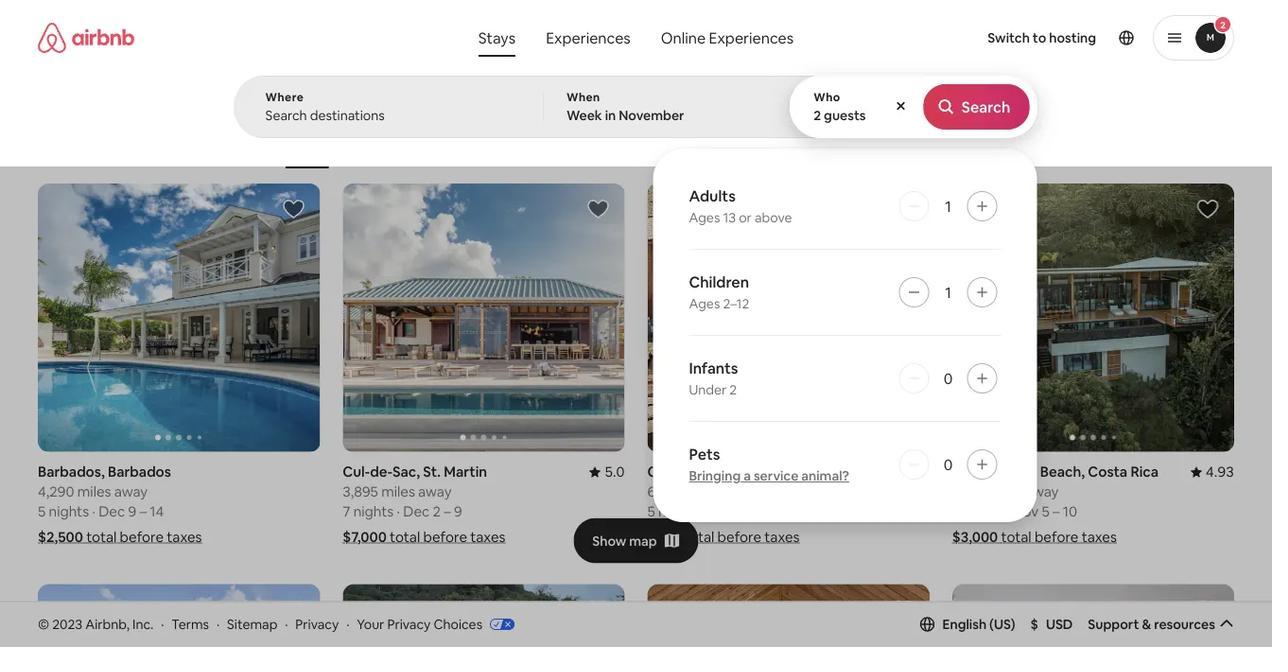 Task type: locate. For each thing, give the bounding box(es) containing it.
taxes down costa
[[1082, 528, 1117, 546]]

usd
[[1046, 616, 1073, 633]]

miles inside cul-de-sac, st. martin 3,895 miles away 7 nights · dec 2 – 9 $7,000 total before taxes
[[381, 482, 415, 501]]

0 vertical spatial 0
[[944, 369, 953, 388]]

2 horizontal spatial 5
[[1042, 502, 1050, 521]]

0 horizontal spatial experiences
[[546, 28, 631, 47]]

tiny homes
[[820, 140, 880, 155]]

privacy link
[[296, 616, 339, 633]]

· inside the barbados, barbados 4,290 miles away 5 nights · dec 9 – 14 $2,500 total before taxes
[[92, 502, 95, 521]]

total inside the cambuí, brazil 6,710 miles away 5 nights $948 total before taxes
[[684, 528, 715, 546]]

1 horizontal spatial 5
[[648, 502, 655, 521]]

online experiences
[[661, 28, 794, 47]]

2 horizontal spatial –
[[1053, 502, 1060, 521]]

0 vertical spatial ages
[[689, 209, 720, 226]]

privacy
[[296, 616, 339, 633], [387, 616, 431, 633]]

2 nights from the left
[[354, 502, 394, 521]]

4 away from the left
[[1026, 482, 1059, 501]]

dec down sac,
[[403, 502, 430, 521]]

nights inside the cambuí, brazil 6,710 miles away 5 nights $948 total before taxes
[[659, 502, 699, 521]]

santa
[[952, 462, 990, 481]]

2 horizontal spatial nights
[[659, 502, 699, 521]]

group containing amazing views
[[38, 95, 910, 168]]

· down sac,
[[397, 502, 400, 521]]

infants under 2
[[689, 358, 738, 398]]

nights
[[49, 502, 89, 521], [354, 502, 394, 521], [659, 502, 699, 521]]

1 away from the left
[[114, 482, 148, 501]]

experiences up 'when'
[[546, 28, 631, 47]]

barbados
[[108, 462, 171, 481]]

1 miles from the left
[[77, 482, 111, 501]]

display total before taxes button
[[1024, 109, 1235, 154]]

1 – from the left
[[139, 502, 147, 521]]

9 left 14
[[128, 502, 136, 521]]

away down brazil on the bottom
[[721, 482, 754, 501]]

2 5 from the left
[[648, 502, 655, 521]]

beach,
[[1040, 462, 1085, 481]]

before inside the cambuí, brazil 6,710 miles away 5 nights $948 total before taxes
[[718, 528, 762, 546]]

nights inside cul-de-sac, st. martin 3,895 miles away 7 nights · dec 2 – 9 $7,000 total before taxes
[[354, 502, 394, 521]]

total right display
[[1082, 124, 1107, 139]]

privacy right your
[[387, 616, 431, 633]]

nights for 6,710
[[659, 502, 699, 521]]

costa
[[1088, 462, 1128, 481]]

away down st.
[[418, 482, 452, 501]]

5 right nov
[[1042, 502, 1050, 521]]

privacy left your
[[296, 616, 339, 633]]

barbados, barbados 4,290 miles away 5 nights · dec 9 – 14 $2,500 total before taxes
[[38, 462, 202, 546]]

ages for children
[[689, 295, 720, 312]]

add to wishlist: uvita, osa , costa rica image
[[587, 598, 610, 621]]

when week in november
[[567, 90, 684, 124]]

0 horizontal spatial –
[[139, 502, 147, 521]]

ages down "adults"
[[689, 209, 720, 226]]

switch to hosting link
[[977, 18, 1108, 58]]

teresa
[[993, 462, 1037, 481]]

total right $948
[[684, 528, 715, 546]]

1 vertical spatial 1
[[945, 282, 952, 302]]

before inside the barbados, barbados 4,290 miles away 5 nights · dec 9 – 14 $2,500 total before taxes
[[120, 528, 164, 546]]

9 down "martin"
[[454, 502, 462, 521]]

1 dec from the left
[[99, 502, 125, 521]]

when
[[567, 90, 600, 105]]

1 horizontal spatial nights
[[354, 502, 394, 521]]

switch
[[988, 29, 1030, 46]]

· inside cul-de-sac, st. martin 3,895 miles away 7 nights · dec 2 – 9 $7,000 total before taxes
[[397, 502, 400, 521]]

– left 10
[[1053, 502, 1060, 521]]

1 5 from the left
[[38, 502, 46, 521]]

2 ages from the top
[[689, 295, 720, 312]]

3,313
[[952, 482, 986, 501]]

7
[[343, 502, 350, 521]]

· right terms link
[[217, 616, 220, 633]]

before
[[1109, 124, 1145, 139], [120, 528, 164, 546], [423, 528, 467, 546], [718, 528, 762, 546], [1035, 528, 1079, 546]]

profile element
[[826, 0, 1235, 76]]

5 for 6,710
[[648, 502, 655, 521]]

away down barbados
[[114, 482, 148, 501]]

None search field
[[234, 0, 1038, 522]]

ages inside children ages 2–12
[[689, 295, 720, 312]]

add to wishlist: cul-de-sac, st. martin image
[[587, 198, 610, 220]]

taxes down "martin"
[[470, 528, 506, 546]]

dec left 14
[[99, 502, 125, 521]]

children ages 2–12
[[689, 272, 750, 312]]

adults ages 13 or above
[[689, 186, 792, 226]]

– inside the barbados, barbados 4,290 miles away 5 nights · dec 9 – 14 $2,500 total before taxes
[[139, 502, 147, 521]]

1 9 from the left
[[128, 502, 136, 521]]

total down nov
[[1001, 528, 1032, 546]]

miles down brazil on the bottom
[[684, 482, 717, 501]]

experiences
[[546, 28, 631, 47], [709, 28, 794, 47]]

nights down 6,710
[[659, 502, 699, 521]]

5 for 4,290
[[38, 502, 46, 521]]

sitemap
[[227, 616, 278, 633]]

1 1 from the top
[[945, 196, 952, 216]]

group
[[38, 95, 910, 168], [38, 184, 320, 452], [343, 184, 625, 452], [648, 184, 930, 452], [952, 184, 1235, 452], [38, 584, 320, 647], [343, 584, 625, 647], [648, 584, 930, 647], [952, 584, 1235, 647]]

miles down barbados,
[[77, 482, 111, 501]]

experiences right online
[[709, 28, 794, 47]]

miles down sac,
[[381, 482, 415, 501]]

–
[[139, 502, 147, 521], [444, 502, 451, 521], [1053, 502, 1060, 521]]

9
[[128, 502, 136, 521], [454, 502, 462, 521]]

2 miles from the left
[[381, 482, 415, 501]]

away up nov
[[1026, 482, 1059, 501]]

ages down children
[[689, 295, 720, 312]]

before down st.
[[423, 528, 467, 546]]

2 1 from the top
[[945, 282, 952, 302]]

add to wishlist: la calera, colombia image
[[892, 598, 915, 621]]

miles down teresa
[[989, 482, 1023, 501]]

nights down 4,290
[[49, 502, 89, 521]]

terms · sitemap · privacy ·
[[172, 616, 349, 633]]

total right $7,000
[[390, 528, 420, 546]]

3,895
[[343, 482, 378, 501]]

©
[[38, 616, 49, 633]]

0 horizontal spatial dec
[[99, 502, 125, 521]]

miles inside santa teresa beach, costa rica 3,313 miles away · nov 5 – 10 $3,000 total before taxes
[[989, 482, 1023, 501]]

experiences inside button
[[546, 28, 631, 47]]

who 2 guests
[[814, 90, 866, 124]]

inc.
[[132, 616, 154, 633]]

4 miles from the left
[[989, 482, 1023, 501]]

total right "$2,500"
[[86, 528, 117, 546]]

away
[[114, 482, 148, 501], [418, 482, 452, 501], [721, 482, 754, 501], [1026, 482, 1059, 501]]

show map button
[[574, 518, 699, 564]]

support & resources button
[[1088, 616, 1235, 633]]

display total before taxes
[[1040, 124, 1177, 139]]

taxes inside cul-de-sac, st. martin 3,895 miles away 7 nights · dec 2 – 9 $7,000 total before taxes
[[470, 528, 506, 546]]

9 inside cul-de-sac, st. martin 3,895 miles away 7 nights · dec 2 – 9 $7,000 total before taxes
[[454, 502, 462, 521]]

5 inside the cambuí, brazil 6,710 miles away 5 nights $948 total before taxes
[[648, 502, 655, 521]]

1 horizontal spatial 9
[[454, 502, 462, 521]]

1 vertical spatial 0
[[944, 455, 953, 474]]

0 horizontal spatial 9
[[128, 502, 136, 521]]

taxes inside button
[[1148, 124, 1177, 139]]

1 vertical spatial ages
[[689, 295, 720, 312]]

0 horizontal spatial nights
[[49, 502, 89, 521]]

2 inside infants under 2
[[730, 381, 737, 398]]

14
[[150, 502, 164, 521]]

grid
[[768, 140, 789, 154]]

1 horizontal spatial privacy
[[387, 616, 431, 633]]

1
[[945, 196, 952, 216], [945, 282, 952, 302]]

taxes down barbados
[[167, 528, 202, 546]]

$
[[1031, 616, 1039, 633]]

3 away from the left
[[721, 482, 754, 501]]

5 inside the barbados, barbados 4,290 miles away 5 nights · dec 9 – 14 $2,500 total before taxes
[[38, 502, 46, 521]]

before down a
[[718, 528, 762, 546]]

taxes inside the barbados, barbados 4,290 miles away 5 nights · dec 9 – 14 $2,500 total before taxes
[[167, 528, 202, 546]]

2 – from the left
[[444, 502, 451, 521]]

1 ages from the top
[[689, 209, 720, 226]]

5 down 6,710
[[648, 502, 655, 521]]

2 experiences from the left
[[709, 28, 794, 47]]

0 horizontal spatial 5
[[38, 502, 46, 521]]

display total before taxes switch
[[1185, 120, 1219, 143]]

display
[[1040, 124, 1079, 139]]

1 nights from the left
[[49, 502, 89, 521]]

6,710
[[648, 482, 681, 501]]

where
[[265, 90, 304, 105]]

2 privacy from the left
[[387, 616, 431, 633]]

a
[[744, 467, 751, 484]]

5 inside santa teresa beach, costa rica 3,313 miles away · nov 5 – 10 $3,000 total before taxes
[[1042, 502, 1050, 521]]

pets bringing a service animal?
[[689, 444, 849, 484]]

0 horizontal spatial privacy
[[296, 616, 339, 633]]

– left 14
[[139, 502, 147, 521]]

2–12
[[723, 295, 750, 312]]

· left nov
[[1007, 502, 1010, 521]]

before inside button
[[1109, 124, 1145, 139]]

1 experiences from the left
[[546, 28, 631, 47]]

3 nights from the left
[[659, 502, 699, 521]]

2 away from the left
[[418, 482, 452, 501]]

nights down the 3,895
[[354, 502, 394, 521]]

add to wishlist: st. james, barbados image
[[1197, 598, 1220, 621]]

· left your
[[346, 616, 349, 633]]

2023
[[52, 616, 82, 633]]

5 down 4,290
[[38, 502, 46, 521]]

· down barbados,
[[92, 502, 95, 521]]

bringing
[[689, 467, 741, 484]]

2 9 from the left
[[454, 502, 462, 521]]

1 horizontal spatial experiences
[[709, 28, 794, 47]]

week
[[567, 107, 602, 124]]

before right display
[[1109, 124, 1145, 139]]

1 horizontal spatial dec
[[403, 502, 430, 521]]

0 vertical spatial 1
[[945, 196, 952, 216]]

before down 14
[[120, 528, 164, 546]]

bringing a service animal? button
[[689, 467, 849, 484]]

– down "martin"
[[444, 502, 451, 521]]

3 5 from the left
[[1042, 502, 1050, 521]]

before down 10
[[1035, 528, 1079, 546]]

total
[[1082, 124, 1107, 139], [86, 528, 117, 546], [390, 528, 420, 546], [684, 528, 715, 546], [1001, 528, 1032, 546]]

animal?
[[802, 467, 849, 484]]

1 0 from the top
[[944, 369, 953, 388]]

– inside cul-de-sac, st. martin 3,895 miles away 7 nights · dec 2 – 9 $7,000 total before taxes
[[444, 502, 451, 521]]

4.99 out of 5 average rating image
[[886, 462, 930, 481]]

2 0 from the top
[[944, 455, 953, 474]]

off-
[[724, 140, 745, 154]]

st.
[[423, 462, 441, 481]]

taxes left display total before taxes switch
[[1148, 124, 1177, 139]]

4.93 out of 5 average rating image
[[1191, 462, 1235, 481]]

show
[[593, 532, 627, 549]]

taxes down 'service'
[[765, 528, 800, 546]]

add to wishlist: el limón, dominican republic image
[[282, 598, 305, 621]]

2 dec from the left
[[403, 502, 430, 521]]

ages inside adults ages 13 or above
[[689, 209, 720, 226]]

english
[[943, 616, 987, 633]]

3 miles from the left
[[684, 482, 717, 501]]

· left the privacy link
[[285, 616, 288, 633]]

3 – from the left
[[1053, 502, 1060, 521]]

santa teresa beach, costa rica 3,313 miles away · nov 5 – 10 $3,000 total before taxes
[[952, 462, 1159, 546]]

total inside display total before taxes button
[[1082, 124, 1107, 139]]

off-the-grid
[[724, 140, 789, 154]]

cambuí, brazil 6,710 miles away 5 nights $948 total before taxes
[[648, 462, 800, 546]]

amazing
[[614, 140, 661, 154]]

taxes
[[1148, 124, 1177, 139], [167, 528, 202, 546], [470, 528, 506, 546], [765, 528, 800, 546], [1082, 528, 1117, 546]]

nights inside the barbados, barbados 4,290 miles away 5 nights · dec 9 – 14 $2,500 total before taxes
[[49, 502, 89, 521]]

total inside the barbados, barbados 4,290 miles away 5 nights · dec 9 – 14 $2,500 total before taxes
[[86, 528, 117, 546]]

1 horizontal spatial –
[[444, 502, 451, 521]]



Task type: vqa. For each thing, say whether or not it's contained in the screenshot.
LANGUAGES
no



Task type: describe. For each thing, give the bounding box(es) containing it.
cul-
[[343, 462, 370, 481]]

miles inside the barbados, barbados 4,290 miles away 5 nights · dec 9 – 14 $2,500 total before taxes
[[77, 482, 111, 501]]

13
[[723, 209, 736, 226]]

before inside cul-de-sac, st. martin 3,895 miles away 7 nights · dec 2 – 9 $7,000 total before taxes
[[423, 528, 467, 546]]

terms
[[172, 616, 209, 633]]

tiny
[[820, 140, 842, 155]]

2 inside cul-de-sac, st. martin 3,895 miles away 7 nights · dec 2 – 9 $7,000 total before taxes
[[433, 502, 441, 521]]

cul-de-sac, st. martin 3,895 miles away 7 nights · dec 2 – 9 $7,000 total before taxes
[[343, 462, 506, 546]]

miles inside the cambuí, brazil 6,710 miles away 5 nights $948 total before taxes
[[684, 482, 717, 501]]

dec inside cul-de-sac, st. martin 3,895 miles away 7 nights · dec 2 – 9 $7,000 total before taxes
[[403, 502, 430, 521]]

$7,000
[[343, 528, 387, 546]]

who
[[814, 90, 841, 105]]

10
[[1063, 502, 1078, 521]]

none search field containing stays
[[234, 0, 1038, 522]]

9 inside the barbados, barbados 4,290 miles away 5 nights · dec 9 – 14 $2,500 total before taxes
[[128, 502, 136, 521]]

5.0 out of 5 average rating image
[[590, 462, 625, 481]]

online experiences link
[[646, 19, 809, 57]]

your privacy choices
[[357, 616, 483, 633]]

(us)
[[990, 616, 1016, 633]]

away inside cul-de-sac, st. martin 3,895 miles away 7 nights · dec 2 – 9 $7,000 total before taxes
[[418, 482, 452, 501]]

adults
[[689, 186, 736, 205]]

away inside the barbados, barbados 4,290 miles away 5 nights · dec 9 – 14 $2,500 total before taxes
[[114, 482, 148, 501]]

martin
[[444, 462, 487, 481]]

away inside santa teresa beach, costa rica 3,313 miles away · nov 5 – 10 $3,000 total before taxes
[[1026, 482, 1059, 501]]

2 inside who 2 guests
[[814, 107, 821, 124]]

4.99
[[901, 462, 930, 481]]

guests
[[824, 107, 866, 124]]

november
[[619, 107, 684, 124]]

taxes inside santa teresa beach, costa rica 3,313 miles away · nov 5 – 10 $3,000 total before taxes
[[1082, 528, 1117, 546]]

pets
[[689, 444, 720, 464]]

$948
[[648, 528, 681, 546]]

amazing views
[[614, 140, 694, 154]]

stays tab panel
[[234, 76, 1038, 522]]

before inside santa teresa beach, costa rica 3,313 miles away · nov 5 – 10 $3,000 total before taxes
[[1035, 528, 1079, 546]]

add to wishlist: cambuí, brazil image
[[892, 198, 915, 220]]

experiences button
[[531, 19, 646, 57]]

the-
[[745, 140, 768, 154]]

&
[[1142, 616, 1152, 633]]

$ usd
[[1031, 616, 1073, 633]]

ages for adults
[[689, 209, 720, 226]]

english (us) button
[[920, 616, 1016, 633]]

© 2023 airbnb, inc. ·
[[38, 616, 164, 633]]

nov
[[1013, 502, 1039, 521]]

what can we help you find? tab list
[[463, 19, 646, 57]]

stays
[[479, 28, 516, 47]]

brazil
[[706, 462, 742, 481]]

total inside santa teresa beach, costa rica 3,313 miles away · nov 5 – 10 $3,000 total before taxes
[[1001, 528, 1032, 546]]

2 inside dropdown button
[[1221, 18, 1226, 31]]

– inside santa teresa beach, costa rica 3,313 miles away · nov 5 – 10 $3,000 total before taxes
[[1053, 502, 1060, 521]]

your
[[357, 616, 384, 633]]

your privacy choices link
[[357, 616, 515, 634]]

support
[[1088, 616, 1140, 633]]

airbnb,
[[85, 616, 130, 633]]

rica
[[1131, 462, 1159, 481]]

homes
[[844, 140, 880, 155]]

sitemap link
[[227, 616, 278, 633]]

0 for pets
[[944, 455, 953, 474]]

english (us)
[[943, 616, 1016, 633]]

views
[[663, 140, 694, 154]]

4,290
[[38, 482, 74, 501]]

0 for infants
[[944, 369, 953, 388]]

de-
[[370, 462, 393, 481]]

service
[[754, 467, 799, 484]]

add to wishlist: santa teresa beach, costa rica image
[[1197, 198, 1220, 220]]

above
[[755, 209, 792, 226]]

children
[[689, 272, 749, 291]]

infants
[[689, 358, 738, 377]]

taxes inside the cambuí, brazil 6,710 miles away 5 nights $948 total before taxes
[[765, 528, 800, 546]]

stays button
[[463, 19, 531, 57]]

5.0
[[605, 462, 625, 481]]

or
[[739, 209, 752, 226]]

cambuí,
[[648, 462, 703, 481]]

1 for adults
[[945, 196, 952, 216]]

1 privacy from the left
[[296, 616, 339, 633]]

terms link
[[172, 616, 209, 633]]

add to wishlist: barbados, barbados image
[[282, 198, 305, 220]]

1 for children
[[945, 282, 952, 302]]

barbados,
[[38, 462, 105, 481]]

resources
[[1154, 616, 1216, 633]]

Where field
[[265, 107, 513, 124]]

map
[[629, 532, 657, 549]]

$2,500
[[38, 528, 83, 546]]

nights for 4,290
[[49, 502, 89, 521]]

under
[[689, 381, 727, 398]]

switch to hosting
[[988, 29, 1097, 46]]

support & resources
[[1088, 616, 1216, 633]]

sac,
[[393, 462, 420, 481]]

to
[[1033, 29, 1047, 46]]

dec inside the barbados, barbados 4,290 miles away 5 nights · dec 9 – 14 $2,500 total before taxes
[[99, 502, 125, 521]]

choices
[[434, 616, 483, 633]]

hosting
[[1049, 29, 1097, 46]]

total inside cul-de-sac, st. martin 3,895 miles away 7 nights · dec 2 – 9 $7,000 total before taxes
[[390, 528, 420, 546]]

away inside the cambuí, brazil 6,710 miles away 5 nights $948 total before taxes
[[721, 482, 754, 501]]

· right inc.
[[161, 616, 164, 633]]

2 button
[[1153, 15, 1235, 61]]

$3,000
[[952, 528, 998, 546]]

online
[[661, 28, 706, 47]]

· inside santa teresa beach, costa rica 3,313 miles away · nov 5 – 10 $3,000 total before taxes
[[1007, 502, 1010, 521]]



